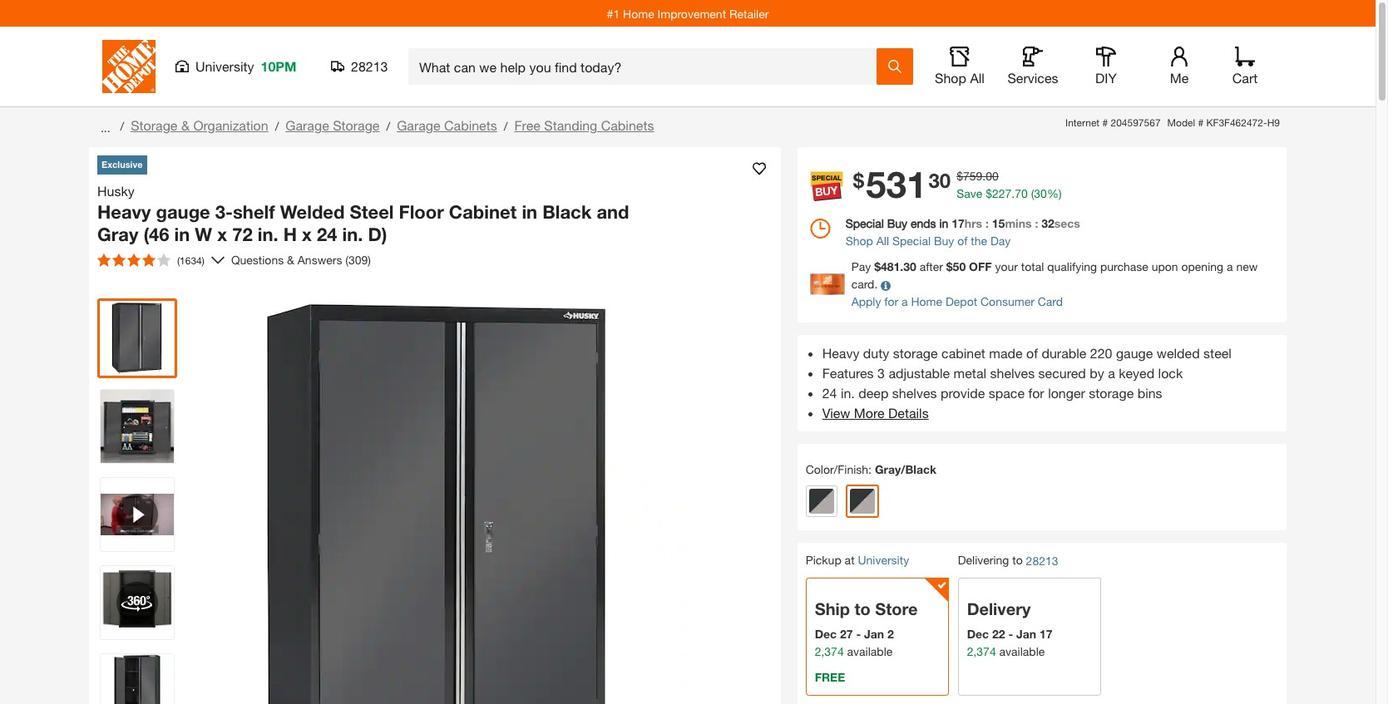 Task type: vqa. For each thing, say whether or not it's contained in the screenshot.
of
yes



Task type: describe. For each thing, give the bounding box(es) containing it.
1 vertical spatial storage
[[1089, 386, 1134, 401]]

17 inside special buy ends in 17 hrs : 15 mins : 32 secs shop all special buy of the day
[[952, 217, 965, 231]]

kf3f462472-
[[1207, 116, 1268, 129]]

3-
[[215, 201, 233, 223]]

delivering to 28213
[[958, 554, 1059, 569]]

3 / from the left
[[386, 119, 390, 133]]

depot
[[946, 295, 978, 309]]

5845061730001 image
[[101, 478, 174, 551]]

longer
[[1048, 386, 1086, 401]]

$ 759 . 00 save $ 227 . 70 ( 30 %)
[[957, 169, 1062, 201]]

delivery dec 22 - jan 17 2,374 available
[[967, 600, 1053, 659]]

provide
[[941, 386, 985, 401]]

apply now image
[[810, 274, 852, 295]]

shop inside button
[[935, 70, 967, 86]]

new
[[1237, 260, 1258, 274]]

exclusive
[[102, 159, 143, 170]]

gray black husky free standing cabinets kf3f462472 h9 e1.1 image
[[101, 390, 174, 463]]

1 vertical spatial shelves
[[893, 386, 937, 401]]

features
[[823, 366, 874, 381]]

...
[[101, 120, 110, 134]]

ends
[[911, 217, 937, 231]]

0 horizontal spatial :
[[869, 463, 872, 477]]

model
[[1168, 116, 1196, 129]]

your total qualifying purchase upon opening a new card.
[[852, 260, 1258, 292]]

204597567_s05 image
[[101, 566, 174, 639]]

me button
[[1153, 47, 1206, 87]]

shop all special buy of the day link
[[810, 232, 1275, 250]]

72
[[232, 224, 253, 245]]

1 vertical spatial a
[[902, 295, 908, 309]]

standing
[[544, 117, 598, 133]]

481.30
[[881, 260, 917, 274]]

card
[[1038, 295, 1063, 309]]

cart link
[[1227, 47, 1264, 87]]

$ down the 00
[[986, 187, 993, 201]]

university button
[[858, 554, 910, 568]]

color/finish : gray/black
[[806, 463, 937, 477]]

27
[[840, 628, 853, 642]]

0 vertical spatial home
[[623, 6, 655, 20]]

jan inside ship to store dec 27 - jan 2 2,374 available
[[865, 628, 885, 642]]

& inside ... / storage & organization / garage storage / garage cabinets / free standing cabinets
[[181, 117, 190, 133]]

0 horizontal spatial for
[[885, 295, 899, 309]]

4 stars image
[[97, 253, 171, 267]]

secs
[[1055, 217, 1081, 231]]

answers
[[298, 253, 342, 267]]

in. for duty
[[841, 386, 855, 401]]

1 horizontal spatial home
[[911, 295, 943, 309]]

total
[[1022, 260, 1044, 274]]

shop all button
[[934, 47, 987, 87]]

view
[[823, 406, 851, 421]]

gauge inside husky heavy gauge 3-shelf welded steel floor cabinet in black and gray (46 in w x 72 in. h x 24 in. d)
[[156, 201, 210, 223]]

save
[[957, 187, 983, 201]]

cabinet
[[942, 346, 986, 361]]

15
[[992, 217, 1005, 231]]

28213 button
[[331, 58, 389, 75]]

adjustable
[[889, 366, 950, 381]]

for inside heavy duty storage cabinet made of durable 220 gauge welded steel features 3 adjustable metal shelves secured by a keyed lock 24 in. deep shelves provide space for longer storage bins view more details
[[1029, 386, 1045, 401]]

1 cabinets from the left
[[444, 117, 497, 133]]

0 horizontal spatial in
[[174, 224, 190, 245]]

2 x from the left
[[302, 224, 312, 245]]

#1
[[607, 6, 620, 20]]

internet
[[1066, 116, 1100, 129]]

off
[[969, 260, 992, 274]]

0 vertical spatial special
[[846, 217, 884, 231]]

- inside delivery dec 22 - jan 17 2,374 available
[[1009, 628, 1014, 642]]

services button
[[1007, 47, 1060, 87]]

of inside heavy duty storage cabinet made of durable 220 gauge welded steel features 3 adjustable metal shelves secured by a keyed lock 24 in. deep shelves provide space for longer storage bins view more details
[[1027, 346, 1038, 361]]

0 horizontal spatial storage
[[893, 346, 938, 361]]

cabinet
[[449, 201, 517, 223]]

#1 home improvement retailer
[[607, 6, 769, 20]]

2 storage from the left
[[333, 117, 380, 133]]

space
[[989, 386, 1025, 401]]

heavy duty storage cabinet made of durable 220 gauge welded steel features 3 adjustable metal shelves secured by a keyed lock 24 in. deep shelves provide space for longer storage bins view more details
[[823, 346, 1232, 421]]

husky heavy gauge 3-shelf welded steel floor cabinet in black and gray (46 in w x 72 in. h x 24 in. d)
[[97, 183, 629, 245]]

759
[[963, 169, 983, 183]]

husky link
[[97, 181, 141, 201]]

2
[[888, 628, 894, 642]]

1 x from the left
[[217, 224, 227, 245]]

ship
[[815, 600, 850, 619]]

improvement
[[658, 6, 726, 20]]

available inside delivery dec 22 - jan 17 2,374 available
[[1000, 645, 1045, 659]]

info image
[[881, 281, 891, 291]]

gauge inside heavy duty storage cabinet made of durable 220 gauge welded steel features 3 adjustable metal shelves secured by a keyed lock 24 in. deep shelves provide space for longer storage bins view more details
[[1117, 346, 1154, 361]]

0 horizontal spatial university
[[196, 58, 254, 74]]

secured
[[1039, 366, 1086, 381]]

university 10pm
[[196, 58, 297, 74]]

1 horizontal spatial university
[[858, 554, 910, 568]]

and
[[597, 201, 629, 223]]

1 horizontal spatial :
[[986, 217, 989, 231]]

204597567
[[1111, 116, 1161, 129]]

1 horizontal spatial shelves
[[991, 366, 1035, 381]]

220
[[1091, 346, 1113, 361]]

24 for deep
[[823, 386, 837, 401]]

h9
[[1268, 116, 1281, 129]]

apply
[[852, 295, 882, 309]]

all inside special buy ends in 17 hrs : 15 mins : 32 secs shop all special buy of the day
[[877, 234, 889, 248]]

free
[[515, 117, 541, 133]]

0 vertical spatial buy
[[888, 217, 908, 231]]

(
[[1031, 187, 1034, 201]]

to for 28213
[[1013, 554, 1023, 568]]

heavy inside husky heavy gauge 3-shelf welded steel floor cabinet in black and gray (46 in w x 72 in. h x 24 in. d)
[[97, 201, 151, 223]]

28213 link
[[1026, 553, 1059, 570]]

services
[[1008, 70, 1059, 86]]

dec inside delivery dec 22 - jan 17 2,374 available
[[967, 628, 989, 642]]

hrs
[[965, 217, 983, 231]]

28213 inside button
[[351, 58, 388, 74]]

(1634)
[[177, 254, 205, 267]]

1 garage from the left
[[286, 117, 329, 133]]

garage storage link
[[286, 117, 380, 133]]

welded
[[280, 201, 345, 223]]

questions & answers (309)
[[231, 253, 371, 267]]

1 vertical spatial &
[[287, 253, 294, 267]]

2 # from the left
[[1199, 116, 1204, 129]]



Task type: locate. For each thing, give the bounding box(es) containing it.
storage down by
[[1089, 386, 1134, 401]]

0 horizontal spatial storage
[[131, 117, 178, 133]]

shop all
[[935, 70, 985, 86]]

storage
[[893, 346, 938, 361], [1089, 386, 1134, 401]]

all inside button
[[971, 70, 985, 86]]

0 horizontal spatial all
[[877, 234, 889, 248]]

2,374 down the 22 at the bottom right of the page
[[967, 645, 997, 659]]

the home depot logo image
[[102, 40, 156, 93]]

0 vertical spatial 17
[[952, 217, 965, 231]]

1 vertical spatial buy
[[934, 234, 955, 248]]

x right w
[[217, 224, 227, 245]]

gray black husky free standing cabinets kf3f462472 h9 40.2 image
[[101, 654, 174, 705]]

ship to store dec 27 - jan 2 2,374 available
[[815, 600, 918, 659]]

0 horizontal spatial 2,374
[[815, 645, 844, 659]]

card.
[[852, 277, 878, 292]]

pickup at university
[[806, 554, 910, 568]]

welded
[[1157, 346, 1200, 361]]

husky
[[97, 183, 135, 198]]

0 vertical spatial of
[[958, 234, 968, 248]]

jan
[[865, 628, 885, 642], [1017, 628, 1037, 642]]

dec inside ship to store dec 27 - jan 2 2,374 available
[[815, 628, 837, 642]]

0 vertical spatial gauge
[[156, 201, 210, 223]]

home left depot
[[911, 295, 943, 309]]

gauge up keyed
[[1117, 346, 1154, 361]]

... button
[[97, 116, 114, 139]]

17
[[952, 217, 965, 231], [1040, 628, 1053, 642]]

24 up view
[[823, 386, 837, 401]]

0 horizontal spatial x
[[217, 224, 227, 245]]

1 horizontal spatial special
[[893, 234, 931, 248]]

1 - from the left
[[857, 628, 861, 642]]

storage up adjustable
[[893, 346, 938, 361]]

# right internet
[[1103, 116, 1108, 129]]

1 horizontal spatial 28213
[[1026, 554, 1059, 569]]

2 available from the left
[[1000, 645, 1045, 659]]

jan right the 22 at the bottom right of the page
[[1017, 628, 1037, 642]]

gray black husky free standing cabinets kf3f462472 h9 64.0 image
[[101, 302, 174, 375]]

17 inside delivery dec 22 - jan 17 2,374 available
[[1040, 628, 1053, 642]]

$ right the pay at the right of page
[[875, 260, 881, 274]]

in. inside heavy duty storage cabinet made of durable 220 gauge welded steel features 3 adjustable metal shelves secured by a keyed lock 24 in. deep shelves provide space for longer storage bins view more details
[[841, 386, 855, 401]]

1 horizontal spatial x
[[302, 224, 312, 245]]

1 horizontal spatial 24
[[823, 386, 837, 401]]

0 horizontal spatial of
[[958, 234, 968, 248]]

- inside ship to store dec 27 - jan 2 2,374 available
[[857, 628, 861, 642]]

of right 'made'
[[1027, 346, 1038, 361]]

metal
[[954, 366, 987, 381]]

apply for a home depot consumer card link
[[852, 295, 1063, 309]]

2,374 down "27"
[[815, 645, 844, 659]]

qualifying
[[1048, 260, 1098, 274]]

1 horizontal spatial available
[[1000, 645, 1045, 659]]

- right "27"
[[857, 628, 861, 642]]

0 vertical spatial heavy
[[97, 201, 151, 223]]

& left organization
[[181, 117, 190, 133]]

a left new
[[1227, 260, 1234, 274]]

0 vertical spatial a
[[1227, 260, 1234, 274]]

for right space
[[1029, 386, 1045, 401]]

of
[[958, 234, 968, 248], [1027, 346, 1038, 361]]

3
[[878, 366, 885, 381]]

0 horizontal spatial cabinets
[[444, 117, 497, 133]]

cabinets right standing on the left of page
[[601, 117, 654, 133]]

1 vertical spatial heavy
[[823, 346, 860, 361]]

30 right 70
[[1034, 187, 1047, 201]]

0 vertical spatial to
[[1013, 554, 1023, 568]]

university left "10pm"
[[196, 58, 254, 74]]

shelves down adjustable
[[893, 386, 937, 401]]

0 vertical spatial 24
[[317, 224, 337, 245]]

1 horizontal spatial 30
[[1034, 187, 1047, 201]]

(309)
[[346, 253, 371, 267]]

30 inside $ 759 . 00 save $ 227 . 70 ( 30 %)
[[1034, 187, 1047, 201]]

1 # from the left
[[1103, 116, 1108, 129]]

dec left the 22 at the bottom right of the page
[[967, 628, 989, 642]]

details
[[889, 406, 929, 421]]

d)
[[368, 224, 387, 245]]

1 vertical spatial shop
[[846, 234, 874, 248]]

1 vertical spatial of
[[1027, 346, 1038, 361]]

gray
[[97, 224, 138, 245]]

1 horizontal spatial cabinets
[[601, 117, 654, 133]]

shelves up space
[[991, 366, 1035, 381]]

/ right garage storage link
[[386, 119, 390, 133]]

... / storage & organization / garage storage / garage cabinets / free standing cabinets
[[97, 117, 654, 134]]

special buy ends in 17 hrs : 15 mins : 32 secs shop all special buy of the day
[[846, 217, 1081, 248]]

free
[[815, 671, 846, 685]]

to left 28213 "link"
[[1013, 554, 1023, 568]]

1 horizontal spatial for
[[1029, 386, 1045, 401]]

day
[[991, 234, 1011, 248]]

2,374
[[815, 645, 844, 659], [967, 645, 997, 659]]

special up the pay at the right of page
[[846, 217, 884, 231]]

at
[[845, 554, 855, 568]]

heavy up features
[[823, 346, 860, 361]]

2 horizontal spatial :
[[1035, 217, 1039, 231]]

a right by
[[1108, 366, 1116, 381]]

steel
[[1204, 346, 1232, 361]]

0 horizontal spatial to
[[855, 600, 871, 619]]

(1634) button
[[91, 247, 211, 273]]

0 vertical spatial shelves
[[991, 366, 1035, 381]]

24 inside heavy duty storage cabinet made of durable 220 gauge welded steel features 3 adjustable metal shelves secured by a keyed lock 24 in. deep shelves provide space for longer storage bins view more details
[[823, 386, 837, 401]]

in left black
[[522, 201, 538, 223]]

1 / from the left
[[120, 119, 124, 133]]

all up "481.30"
[[877, 234, 889, 248]]

your
[[996, 260, 1018, 274]]

2 dec from the left
[[967, 628, 989, 642]]

0 horizontal spatial special
[[846, 217, 884, 231]]

1 horizontal spatial to
[[1013, 554, 1023, 568]]

227
[[993, 187, 1012, 201]]

70
[[1015, 187, 1028, 201]]

0 horizontal spatial available
[[848, 645, 893, 659]]

dec left "27"
[[815, 628, 837, 642]]

buy
[[888, 217, 908, 231], [934, 234, 955, 248]]

1 horizontal spatial dec
[[967, 628, 989, 642]]

pickup
[[806, 554, 842, 568]]

organization
[[193, 117, 268, 133]]

17 right the 22 at the bottom right of the page
[[1040, 628, 1053, 642]]

available inside ship to store dec 27 - jan 2 2,374 available
[[848, 645, 893, 659]]

to inside ship to store dec 27 - jan 2 2,374 available
[[855, 600, 871, 619]]

more
[[854, 406, 885, 421]]

0 vertical spatial university
[[196, 58, 254, 74]]

$
[[853, 169, 865, 192], [957, 169, 963, 183], [986, 187, 993, 201], [875, 260, 881, 274], [947, 260, 953, 274]]

0 vertical spatial &
[[181, 117, 190, 133]]

1 vertical spatial special
[[893, 234, 931, 248]]

& down h
[[287, 253, 294, 267]]

in left w
[[174, 224, 190, 245]]

dec
[[815, 628, 837, 642], [967, 628, 989, 642]]

1 horizontal spatial 17
[[1040, 628, 1053, 642]]

delivering
[[958, 554, 1010, 568]]

2 horizontal spatial a
[[1227, 260, 1234, 274]]

: left 15
[[986, 217, 989, 231]]

1 vertical spatial gauge
[[1117, 346, 1154, 361]]

1 horizontal spatial heavy
[[823, 346, 860, 361]]

0 horizontal spatial .
[[983, 169, 986, 183]]

1 horizontal spatial -
[[1009, 628, 1014, 642]]

2 vertical spatial a
[[1108, 366, 1116, 381]]

jan left 2
[[865, 628, 885, 642]]

2 garage from the left
[[397, 117, 441, 133]]

24 for d)
[[317, 224, 337, 245]]

0 horizontal spatial home
[[623, 6, 655, 20]]

1 vertical spatial to
[[855, 600, 871, 619]]

10pm
[[261, 58, 297, 74]]

storage right "..." button
[[131, 117, 178, 133]]

in
[[522, 201, 538, 223], [940, 217, 949, 231], [174, 224, 190, 245]]

shop up the pay at the right of page
[[846, 234, 874, 248]]

after
[[920, 260, 943, 274]]

home
[[623, 6, 655, 20], [911, 295, 943, 309]]

1 vertical spatial home
[[911, 295, 943, 309]]

keyed
[[1119, 366, 1155, 381]]

32
[[1042, 217, 1055, 231]]

0 horizontal spatial 24
[[317, 224, 337, 245]]

buy down ends
[[934, 234, 955, 248]]

gray/black
[[875, 463, 937, 477]]

shop left services
[[935, 70, 967, 86]]

0 vertical spatial all
[[971, 70, 985, 86]]

#
[[1103, 116, 1108, 129], [1199, 116, 1204, 129]]

0 vertical spatial .
[[983, 169, 986, 183]]

4 / from the left
[[504, 119, 508, 133]]

2 horizontal spatial in
[[940, 217, 949, 231]]

$ inside $ 531 30
[[853, 169, 865, 192]]

for down info icon
[[885, 295, 899, 309]]

mins
[[1005, 217, 1032, 231]]

00
[[986, 169, 999, 183]]

1 vertical spatial all
[[877, 234, 889, 248]]

28213 inside delivering to 28213
[[1026, 554, 1059, 569]]

-
[[857, 628, 861, 642], [1009, 628, 1014, 642]]

shop inside special buy ends in 17 hrs : 15 mins : 32 secs shop all special buy of the day
[[846, 234, 874, 248]]

/ left free
[[504, 119, 508, 133]]

a inside your total qualifying purchase upon opening a new card.
[[1227, 260, 1234, 274]]

1 vertical spatial 17
[[1040, 628, 1053, 642]]

all
[[971, 70, 985, 86], [877, 234, 889, 248]]

2 jan from the left
[[1017, 628, 1037, 642]]

/
[[120, 119, 124, 133], [275, 119, 279, 133], [386, 119, 390, 133], [504, 119, 508, 133]]

available down the 22 at the bottom right of the page
[[1000, 645, 1045, 659]]

1 horizontal spatial #
[[1199, 116, 1204, 129]]

1 horizontal spatial storage
[[1089, 386, 1134, 401]]

0 vertical spatial 28213
[[351, 58, 388, 74]]

1 horizontal spatial of
[[1027, 346, 1038, 361]]

1 vertical spatial for
[[1029, 386, 1045, 401]]

in. for heavy
[[342, 224, 363, 245]]

w
[[195, 224, 212, 245]]

cabinets left free
[[444, 117, 497, 133]]

1 horizontal spatial garage
[[397, 117, 441, 133]]

0 vertical spatial storage
[[893, 346, 938, 361]]

0 horizontal spatial jan
[[865, 628, 885, 642]]

0 horizontal spatial gauge
[[156, 201, 210, 223]]

to inside delivering to 28213
[[1013, 554, 1023, 568]]

durable
[[1042, 346, 1087, 361]]

1 horizontal spatial a
[[1108, 366, 1116, 381]]

1 horizontal spatial shop
[[935, 70, 967, 86]]

0 vertical spatial for
[[885, 295, 899, 309]]

in. down features
[[841, 386, 855, 401]]

0 horizontal spatial 28213
[[351, 58, 388, 74]]

gauge up w
[[156, 201, 210, 223]]

heavy
[[97, 201, 151, 223], [823, 346, 860, 361]]

in right ends
[[940, 217, 949, 231]]

24 up answers
[[317, 224, 337, 245]]

a
[[1227, 260, 1234, 274], [902, 295, 908, 309], [1108, 366, 1116, 381]]

university right at
[[858, 554, 910, 568]]

28213 up ... / storage & organization / garage storage / garage cabinets / free standing cabinets on the left of page
[[351, 58, 388, 74]]

color/finish
[[806, 463, 869, 477]]

gray/black image
[[850, 490, 875, 515]]

view more details link
[[823, 406, 929, 421]]

30 inside $ 531 30
[[929, 169, 951, 192]]

storage & organization link
[[131, 117, 268, 133]]

special down ends
[[893, 234, 931, 248]]

buy left ends
[[888, 217, 908, 231]]

0 horizontal spatial -
[[857, 628, 861, 642]]

0 horizontal spatial 30
[[929, 169, 951, 192]]

28213 right delivering
[[1026, 554, 1059, 569]]

storage
[[131, 117, 178, 133], [333, 117, 380, 133]]

to for store
[[855, 600, 871, 619]]

- right the 22 at the bottom right of the page
[[1009, 628, 1014, 642]]

531
[[866, 163, 927, 207]]

of left the
[[958, 234, 968, 248]]

bins
[[1138, 386, 1163, 401]]

for
[[885, 295, 899, 309], [1029, 386, 1045, 401]]

0 horizontal spatial #
[[1103, 116, 1108, 129]]

garage cabinets link
[[397, 117, 497, 133]]

# right model
[[1199, 116, 1204, 129]]

1 horizontal spatial gauge
[[1117, 346, 1154, 361]]

1 available from the left
[[848, 645, 893, 659]]

22
[[993, 628, 1006, 642]]

0 vertical spatial shop
[[935, 70, 967, 86]]

2,374 inside delivery dec 22 - jan 17 2,374 available
[[967, 645, 997, 659]]

pay $ 481.30 after $ 50 off
[[852, 260, 992, 274]]

floor
[[399, 201, 444, 223]]

a down "481.30"
[[902, 295, 908, 309]]

/ right organization
[[275, 119, 279, 133]]

delivery
[[967, 600, 1031, 619]]

all left services
[[971, 70, 985, 86]]

1 horizontal spatial 2,374
[[967, 645, 997, 659]]

consumer
[[981, 295, 1035, 309]]

jan inside delivery dec 22 - jan 17 2,374 available
[[1017, 628, 1037, 642]]

me
[[1170, 70, 1189, 86]]

2 cabinets from the left
[[601, 117, 654, 133]]

0 horizontal spatial &
[[181, 117, 190, 133]]

x right h
[[302, 224, 312, 245]]

1 dec from the left
[[815, 628, 837, 642]]

heavy inside heavy duty storage cabinet made of durable 220 gauge welded steel features 3 adjustable metal shelves secured by a keyed lock 24 in. deep shelves provide space for longer storage bins view more details
[[823, 346, 860, 361]]

1 vertical spatial 24
[[823, 386, 837, 401]]

in. left h
[[258, 224, 278, 245]]

lock
[[1159, 366, 1183, 381]]

: up 'gray/black' icon at right bottom
[[869, 463, 872, 477]]

a inside heavy duty storage cabinet made of durable 220 gauge welded steel features 3 adjustable metal shelves secured by a keyed lock 24 in. deep shelves provide space for longer storage bins view more details
[[1108, 366, 1116, 381]]

purchase
[[1101, 260, 1149, 274]]

2 - from the left
[[1009, 628, 1014, 642]]

steel
[[350, 201, 394, 223]]

in inside special buy ends in 17 hrs : 15 mins : 32 secs shop all special buy of the day
[[940, 217, 949, 231]]

/ right "..." button
[[120, 119, 124, 133]]

2 2,374 from the left
[[967, 645, 997, 659]]

2 / from the left
[[275, 119, 279, 133]]

What can we help you find today? search field
[[419, 49, 876, 84]]

black/gray image
[[809, 490, 834, 515]]

1 vertical spatial 28213
[[1026, 554, 1059, 569]]

0 horizontal spatial in.
[[258, 224, 278, 245]]

: left 32
[[1035, 217, 1039, 231]]

of inside special buy ends in 17 hrs : 15 mins : 32 secs shop all special buy of the day
[[958, 234, 968, 248]]

diy
[[1096, 70, 1117, 86]]

storage down 28213 button
[[333, 117, 380, 133]]

available down 2
[[848, 645, 893, 659]]

1 storage from the left
[[131, 117, 178, 133]]

1 horizontal spatial .
[[1012, 187, 1015, 201]]

heavy down the husky
[[97, 201, 151, 223]]

30 left save
[[929, 169, 951, 192]]

$ right after
[[947, 260, 953, 274]]

24 inside husky heavy gauge 3-shelf welded steel floor cabinet in black and gray (46 in w x 72 in. h x 24 in. d)
[[317, 224, 337, 245]]

1 jan from the left
[[865, 628, 885, 642]]

in. left d)
[[342, 224, 363, 245]]

the
[[971, 234, 988, 248]]

1 horizontal spatial jan
[[1017, 628, 1037, 642]]

17 down save
[[952, 217, 965, 231]]

1 2,374 from the left
[[815, 645, 844, 659]]

2,374 inside ship to store dec 27 - jan 2 2,374 available
[[815, 645, 844, 659]]

$ left 531
[[853, 169, 865, 192]]

1 vertical spatial .
[[1012, 187, 1015, 201]]

0 horizontal spatial dec
[[815, 628, 837, 642]]

(1634) link
[[91, 247, 225, 273]]

questions
[[231, 253, 284, 267]]

0 horizontal spatial shop
[[846, 234, 874, 248]]

1 horizontal spatial buy
[[934, 234, 955, 248]]

to right the ship
[[855, 600, 871, 619]]

0 horizontal spatial shelves
[[893, 386, 937, 401]]

50
[[953, 260, 966, 274]]

1 horizontal spatial in.
[[342, 224, 363, 245]]

1 horizontal spatial all
[[971, 70, 985, 86]]

1 horizontal spatial in
[[522, 201, 538, 223]]

home right #1
[[623, 6, 655, 20]]

0 horizontal spatial heavy
[[97, 201, 151, 223]]

$ up save
[[957, 169, 963, 183]]

0 horizontal spatial garage
[[286, 117, 329, 133]]

by
[[1090, 366, 1105, 381]]

free standing cabinets link
[[515, 117, 654, 133]]

0 horizontal spatial 17
[[952, 217, 965, 231]]



